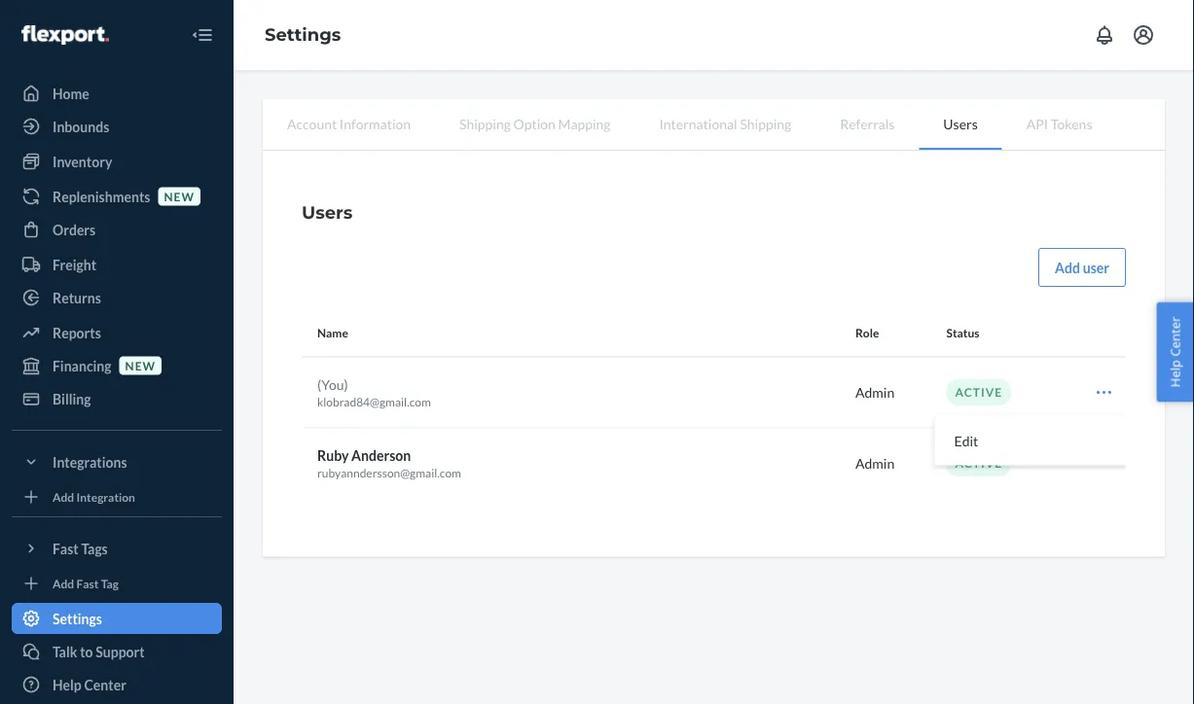 Task type: vqa. For each thing, say whether or not it's contained in the screenshot.
Tags
yes



Task type: describe. For each thing, give the bounding box(es) containing it.
help center inside help center button
[[1167, 317, 1184, 388]]

to
[[80, 644, 93, 661]]

returns
[[53, 290, 101, 306]]

add fast tag
[[53, 577, 119, 591]]

open notifications image
[[1093, 23, 1117, 47]]

reports link
[[12, 317, 222, 349]]

ruby
[[317, 447, 349, 464]]

help center inside help center link
[[53, 677, 126, 694]]

account information tab
[[263, 99, 435, 148]]

name
[[317, 326, 348, 340]]

inventory link
[[12, 146, 222, 177]]

add user button
[[1039, 248, 1126, 287]]

1 horizontal spatial settings link
[[265, 24, 341, 45]]

home
[[53, 85, 89, 102]]

0 horizontal spatial settings
[[53, 611, 102, 627]]

tags
[[81, 541, 108, 557]]

international shipping
[[660, 115, 792, 132]]

tokens
[[1051, 115, 1093, 132]]

billing link
[[12, 384, 222, 415]]

tab list containing account information
[[263, 99, 1165, 151]]

open user actions image
[[1095, 454, 1114, 474]]

home link
[[12, 78, 222, 109]]

support
[[96, 644, 145, 661]]

orders link
[[12, 214, 222, 245]]

freight link
[[12, 249, 222, 280]]

klobrad84@gmail.com
[[317, 395, 431, 409]]

shipping inside 'tab'
[[460, 115, 511, 132]]

referrals tab
[[816, 99, 919, 148]]

fast tags
[[53, 541, 108, 557]]

reports
[[53, 325, 101, 341]]

inventory
[[53, 153, 112, 170]]

edit button
[[935, 373, 1130, 466]]

fast tags button
[[12, 534, 222, 565]]

add for add integration
[[53, 490, 74, 504]]

financing
[[53, 358, 112, 374]]

center inside help center link
[[84, 677, 126, 694]]

active for anderson
[[956, 457, 1003, 471]]

shipping inside tab
[[740, 115, 792, 132]]

add integration
[[53, 490, 135, 504]]

shipping option mapping tab
[[435, 99, 635, 148]]

information
[[340, 115, 411, 132]]

talk to support
[[53, 644, 145, 661]]

1 vertical spatial fast
[[76, 577, 99, 591]]

new for replenishments
[[164, 189, 195, 203]]

inbounds
[[53, 118, 109, 135]]

rubyanndersson@gmail.com
[[317, 466, 461, 480]]



Task type: locate. For each thing, give the bounding box(es) containing it.
1 horizontal spatial users
[[944, 115, 978, 132]]

0 vertical spatial admin
[[856, 385, 895, 401]]

active
[[956, 385, 1003, 400], [956, 457, 1003, 471]]

0 horizontal spatial help center
[[53, 677, 126, 694]]

orders
[[53, 221, 96, 238]]

role
[[856, 326, 880, 340]]

0 vertical spatial center
[[1167, 317, 1184, 357]]

help center button
[[1157, 302, 1195, 402]]

api tokens
[[1027, 115, 1093, 132]]

new up orders link
[[164, 189, 195, 203]]

shipping option mapping
[[460, 115, 611, 132]]

settings up to
[[53, 611, 102, 627]]

add for add user
[[1055, 259, 1081, 276]]

1 horizontal spatial help
[[1167, 360, 1184, 388]]

edit
[[955, 433, 979, 449]]

add down fast tags
[[53, 577, 74, 591]]

1 horizontal spatial shipping
[[740, 115, 792, 132]]

shipping left option
[[460, 115, 511, 132]]

billing
[[53, 391, 91, 407]]

anderson
[[352, 447, 411, 464]]

freight
[[53, 257, 96, 273]]

users left api
[[944, 115, 978, 132]]

integration
[[76, 490, 135, 504]]

api
[[1027, 115, 1049, 132]]

1 horizontal spatial settings
[[265, 24, 341, 45]]

0 horizontal spatial settings link
[[12, 604, 222, 635]]

1 shipping from the left
[[460, 115, 511, 132]]

admin
[[856, 385, 895, 401], [856, 456, 895, 472]]

fast left tags
[[53, 541, 79, 557]]

help inside button
[[1167, 360, 1184, 388]]

1 vertical spatial admin
[[856, 456, 895, 472]]

1 vertical spatial users
[[302, 202, 353, 223]]

talk
[[53, 644, 77, 661]]

1 horizontal spatial help center
[[1167, 317, 1184, 388]]

referrals
[[840, 115, 895, 132]]

account information
[[287, 115, 411, 132]]

1 vertical spatial help
[[53, 677, 82, 694]]

returns link
[[12, 282, 222, 313]]

0 vertical spatial users
[[944, 115, 978, 132]]

fast
[[53, 541, 79, 557], [76, 577, 99, 591]]

shipping
[[460, 115, 511, 132], [740, 115, 792, 132]]

1 vertical spatial settings
[[53, 611, 102, 627]]

help
[[1167, 360, 1184, 388], [53, 677, 82, 694]]

2 admin from the top
[[856, 456, 895, 472]]

add user
[[1055, 259, 1110, 276]]

0 horizontal spatial center
[[84, 677, 126, 694]]

account
[[287, 115, 337, 132]]

admin for klobrad84@gmail.com
[[856, 385, 895, 401]]

2 vertical spatial add
[[53, 577, 74, 591]]

talk to support button
[[12, 637, 222, 668]]

user
[[1083, 259, 1110, 276]]

shipping right international
[[740, 115, 792, 132]]

add integration link
[[12, 486, 222, 509]]

users
[[944, 115, 978, 132], [302, 202, 353, 223]]

ruby anderson rubyanndersson@gmail.com
[[317, 447, 461, 480]]

1 vertical spatial help center
[[53, 677, 126, 694]]

2 shipping from the left
[[740, 115, 792, 132]]

add left integration
[[53, 490, 74, 504]]

users inside tab
[[944, 115, 978, 132]]

add left user
[[1055, 259, 1081, 276]]

admin for anderson
[[856, 456, 895, 472]]

settings up account
[[265, 24, 341, 45]]

0 vertical spatial help
[[1167, 360, 1184, 388]]

1 horizontal spatial center
[[1167, 317, 1184, 357]]

tab list
[[263, 99, 1165, 151]]

add
[[1055, 259, 1081, 276], [53, 490, 74, 504], [53, 577, 74, 591]]

fast left the tag
[[76, 577, 99, 591]]

1 vertical spatial settings link
[[12, 604, 222, 635]]

integrations
[[53, 454, 127, 471]]

1 vertical spatial active
[[956, 457, 1003, 471]]

1 active from the top
[[956, 385, 1003, 400]]

flexport logo image
[[21, 25, 109, 45]]

center inside help center button
[[1167, 317, 1184, 357]]

settings link
[[265, 24, 341, 45], [12, 604, 222, 635]]

users tab
[[919, 99, 1003, 150]]

settings link up account
[[265, 24, 341, 45]]

help center link
[[12, 670, 222, 701]]

add for add fast tag
[[53, 577, 74, 591]]

new for financing
[[125, 359, 156, 373]]

0 vertical spatial settings link
[[265, 24, 341, 45]]

new
[[164, 189, 195, 203], [125, 359, 156, 373]]

1 vertical spatial center
[[84, 677, 126, 694]]

0 horizontal spatial new
[[125, 359, 156, 373]]

add inside button
[[1055, 259, 1081, 276]]

integrations button
[[12, 447, 222, 478]]

inbounds link
[[12, 111, 222, 142]]

0 vertical spatial active
[[956, 385, 1003, 400]]

option
[[514, 115, 556, 132]]

international shipping tab
[[635, 99, 816, 148]]

0 vertical spatial add
[[1055, 259, 1081, 276]]

open account menu image
[[1132, 23, 1156, 47]]

active up edit
[[956, 385, 1003, 400]]

1 vertical spatial add
[[53, 490, 74, 504]]

new down 'reports' link
[[125, 359, 156, 373]]

active down edit
[[956, 457, 1003, 471]]

center
[[1167, 317, 1184, 357], [84, 677, 126, 694]]

2 active from the top
[[956, 457, 1003, 471]]

edit button
[[939, 420, 1126, 462]]

1 vertical spatial new
[[125, 359, 156, 373]]

1 horizontal spatial new
[[164, 189, 195, 203]]

1 admin from the top
[[856, 385, 895, 401]]

0 vertical spatial settings
[[265, 24, 341, 45]]

help center
[[1167, 317, 1184, 388], [53, 677, 126, 694]]

0 vertical spatial fast
[[53, 541, 79, 557]]

fast inside dropdown button
[[53, 541, 79, 557]]

close navigation image
[[191, 23, 214, 47]]

0 vertical spatial new
[[164, 189, 195, 203]]

api tokens tab
[[1003, 99, 1117, 148]]

users down account
[[302, 202, 353, 223]]

mapping
[[558, 115, 611, 132]]

0 horizontal spatial help
[[53, 677, 82, 694]]

0 horizontal spatial shipping
[[460, 115, 511, 132]]

status
[[947, 326, 980, 340]]

add fast tag link
[[12, 572, 222, 596]]

settings
[[265, 24, 341, 45], [53, 611, 102, 627]]

tag
[[101, 577, 119, 591]]

settings link up talk to support button
[[12, 604, 222, 635]]

active for klobrad84@gmail.com
[[956, 385, 1003, 400]]

(you)
[[317, 376, 348, 393]]

international
[[660, 115, 738, 132]]

0 horizontal spatial users
[[302, 202, 353, 223]]

0 vertical spatial help center
[[1167, 317, 1184, 388]]

replenishments
[[53, 188, 150, 205]]

(you) klobrad84@gmail.com
[[317, 376, 431, 409]]



